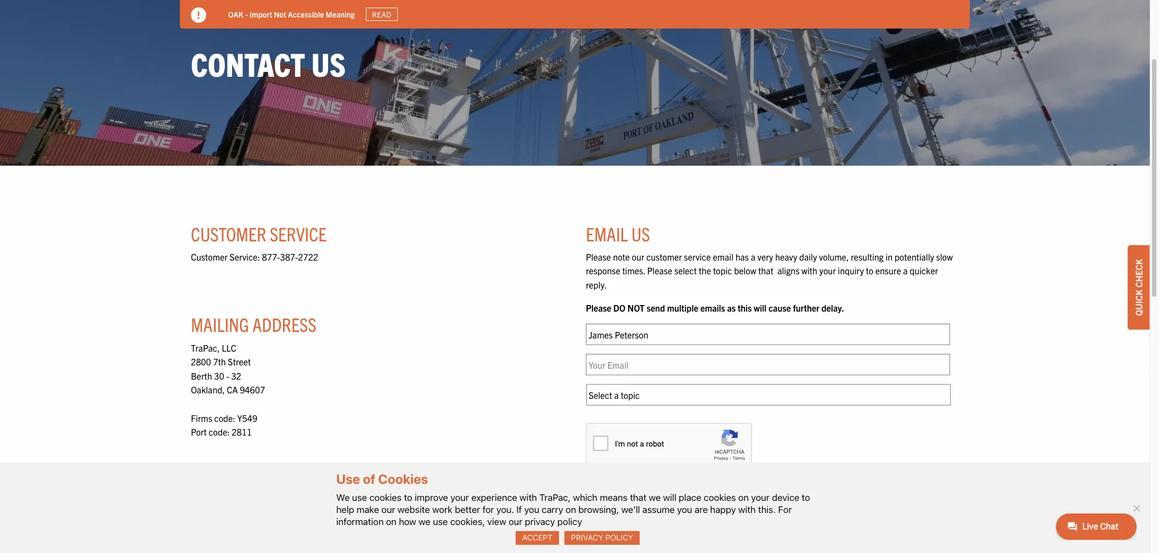 Task type: describe. For each thing, give the bounding box(es) containing it.
quick
[[1134, 290, 1145, 316]]

berth
[[191, 370, 212, 381]]

this.
[[759, 504, 776, 515]]

inquiry
[[838, 265, 864, 276]]

that inside please note our customer service email has a very heavy daily volume, resulting in potentially slow response times. please select the topic below that  aligns with your inquiry to ensure a quicker reply.
[[759, 265, 774, 276]]

browsing,
[[579, 504, 619, 515]]

- inside trapac, llc 2800 7th street berth 30 - 32 oakland, ca 94607
[[226, 370, 229, 381]]

place
[[679, 492, 702, 503]]

0 vertical spatial we
[[649, 492, 661, 503]]

with inside please note our customer service email has a very heavy daily volume, resulting in potentially slow response times. please select the topic below that  aligns with your inquiry to ensure a quicker reply.
[[802, 265, 818, 276]]

30
[[214, 370, 224, 381]]

further
[[793, 302, 820, 313]]

service
[[270, 222, 327, 245]]

multiple
[[667, 302, 699, 313]]

not
[[628, 302, 645, 313]]

experience
[[472, 492, 517, 503]]

has
[[736, 251, 749, 262]]

address
[[253, 313, 317, 336]]

0 vertical spatial use
[[352, 492, 367, 503]]

privacy policy
[[571, 533, 634, 542]]

please for our
[[586, 251, 611, 262]]

use
[[336, 472, 360, 487]]

potentially
[[895, 251, 935, 262]]

select
[[675, 265, 697, 276]]

no image
[[1131, 503, 1142, 514]]

94607
[[240, 384, 265, 395]]

work
[[433, 504, 453, 515]]

0 horizontal spatial a
[[751, 251, 756, 262]]

7th
[[213, 356, 226, 367]]

email
[[713, 251, 734, 262]]

2 vertical spatial our
[[509, 516, 523, 527]]

in
[[886, 251, 893, 262]]

2 cookies from the left
[[704, 492, 736, 503]]

do
[[614, 302, 626, 313]]

will inside use of cookies we use cookies to improve your experience with trapac, which means that we will place cookies on your device to help make our website work better for you. if you carry on browsing, we'll assume you are happy with this. for information on how we use cookies, view our privacy policy
[[663, 492, 677, 503]]

firms code:  y549 port code:  2811
[[191, 413, 258, 438]]

port
[[191, 427, 207, 438]]

service:
[[230, 251, 260, 262]]

privacy
[[571, 533, 604, 542]]

1 horizontal spatial with
[[739, 504, 756, 515]]

read link
[[366, 8, 398, 21]]

Your Email text field
[[586, 354, 951, 376]]

policy
[[558, 516, 582, 527]]

32
[[231, 370, 241, 381]]

0 vertical spatial on
[[739, 492, 749, 503]]

privacy policy link
[[565, 531, 640, 545]]

delay.
[[822, 302, 845, 313]]

carry
[[542, 504, 564, 515]]

topic
[[714, 265, 733, 276]]

1 cookies from the left
[[370, 492, 402, 503]]

us for email us
[[632, 222, 650, 245]]

please for not
[[586, 302, 612, 313]]

privacy
[[525, 516, 555, 527]]

service
[[684, 251, 711, 262]]

2 you from the left
[[677, 504, 693, 515]]

trapac, inside use of cookies we use cookies to improve your experience with trapac, which means that we will place cookies on your device to help make our website work better for you. if you carry on browsing, we'll assume you are happy with this. for information on how we use cookies, view our privacy policy
[[540, 492, 571, 503]]

mailing address
[[191, 313, 317, 336]]

this
[[738, 302, 752, 313]]

you.
[[497, 504, 514, 515]]

assume
[[643, 504, 675, 515]]

0 horizontal spatial to
[[404, 492, 413, 503]]

1 horizontal spatial will
[[754, 302, 767, 313]]

make
[[357, 504, 379, 515]]

trapac, inside trapac, llc 2800 7th street berth 30 - 32 oakland, ca 94607
[[191, 342, 220, 353]]

2800
[[191, 356, 211, 367]]

for
[[779, 504, 792, 515]]

please note our customer service email has a very heavy daily volume, resulting in potentially slow response times. please select the topic below that  aligns with your inquiry to ensure a quicker reply.
[[586, 251, 953, 290]]

the
[[699, 265, 712, 276]]

cause
[[769, 302, 791, 313]]

we
[[336, 492, 350, 503]]

to inside please note our customer service email has a very heavy daily volume, resulting in potentially slow response times. please select the topic below that  aligns with your inquiry to ensure a quicker reply.
[[866, 265, 874, 276]]

as
[[728, 302, 736, 313]]

accessible
[[288, 9, 324, 19]]

please do not send multiple emails as this will cause further delay.
[[586, 302, 845, 313]]

of
[[363, 472, 376, 487]]

your inside please note our customer service email has a very heavy daily volume, resulting in potentially slow response times. please select the topic below that  aligns with your inquiry to ensure a quicker reply.
[[820, 265, 836, 276]]

1 horizontal spatial your
[[752, 492, 770, 503]]

street
[[228, 356, 251, 367]]

oak
[[228, 9, 244, 19]]

mailing
[[191, 313, 249, 336]]

customer service: 877-387-2722
[[191, 251, 318, 262]]

0 vertical spatial -
[[245, 9, 248, 19]]

contact
[[191, 43, 305, 84]]

accept link
[[516, 531, 559, 545]]

read
[[372, 9, 392, 19]]

times.
[[623, 265, 646, 276]]

we'll
[[622, 504, 640, 515]]

response
[[586, 265, 621, 276]]

below
[[735, 265, 757, 276]]

import
[[250, 9, 272, 19]]

llc
[[222, 342, 236, 353]]

y549
[[237, 413, 258, 423]]



Task type: locate. For each thing, give the bounding box(es) containing it.
device
[[772, 492, 800, 503]]

policy
[[606, 533, 634, 542]]

0 vertical spatial please
[[586, 251, 611, 262]]

please up response
[[586, 251, 611, 262]]

that
[[759, 265, 774, 276], [630, 492, 647, 503]]

2 horizontal spatial to
[[866, 265, 874, 276]]

- right 30
[[226, 370, 229, 381]]

use up make
[[352, 492, 367, 503]]

0 vertical spatial with
[[802, 265, 818, 276]]

that inside use of cookies we use cookies to improve your experience with trapac, which means that we will place cookies on your device to help make our website work better for you. if you carry on browsing, we'll assume you are happy with this. for information on how we use cookies, view our privacy policy
[[630, 492, 647, 503]]

view
[[488, 516, 507, 527]]

0 horizontal spatial you
[[525, 504, 540, 515]]

better
[[455, 504, 480, 515]]

to up website
[[404, 492, 413, 503]]

we down website
[[419, 516, 431, 527]]

0 horizontal spatial -
[[226, 370, 229, 381]]

2 horizontal spatial our
[[632, 251, 645, 262]]

0 horizontal spatial on
[[386, 516, 397, 527]]

2 vertical spatial with
[[739, 504, 756, 515]]

customer service
[[191, 222, 327, 245]]

2 horizontal spatial your
[[820, 265, 836, 276]]

trapac, up carry
[[540, 492, 571, 503]]

2 vertical spatial on
[[386, 516, 397, 527]]

to down resulting
[[866, 265, 874, 276]]

our
[[632, 251, 645, 262], [382, 504, 395, 515], [509, 516, 523, 527]]

to right 'device'
[[802, 492, 811, 503]]

we up assume
[[649, 492, 661, 503]]

with down daily
[[802, 265, 818, 276]]

1 horizontal spatial a
[[904, 265, 908, 276]]

with
[[802, 265, 818, 276], [520, 492, 537, 503], [739, 504, 756, 515]]

contact us
[[191, 43, 346, 84]]

that down very
[[759, 265, 774, 276]]

us for contact us
[[312, 43, 346, 84]]

with left this.
[[739, 504, 756, 515]]

1 horizontal spatial that
[[759, 265, 774, 276]]

1 horizontal spatial our
[[509, 516, 523, 527]]

1 vertical spatial please
[[648, 265, 673, 276]]

trapac, llc 2800 7th street berth 30 - 32 oakland, ca 94607
[[191, 342, 265, 395]]

code: right port
[[209, 427, 230, 438]]

1 horizontal spatial we
[[649, 492, 661, 503]]

a down potentially
[[904, 265, 908, 276]]

use down work
[[433, 516, 448, 527]]

cookies up make
[[370, 492, 402, 503]]

0 vertical spatial trapac,
[[191, 342, 220, 353]]

your up better on the bottom of the page
[[451, 492, 469, 503]]

firms
[[191, 413, 212, 423]]

2811
[[232, 427, 252, 438]]

1 vertical spatial use
[[433, 516, 448, 527]]

please
[[586, 251, 611, 262], [648, 265, 673, 276], [586, 302, 612, 313]]

oak - import not accessible meaning
[[228, 9, 355, 19]]

Your Name text field
[[586, 324, 951, 345]]

1 vertical spatial code:
[[209, 427, 230, 438]]

0 vertical spatial us
[[312, 43, 346, 84]]

0 horizontal spatial we
[[419, 516, 431, 527]]

we
[[649, 492, 661, 503], [419, 516, 431, 527]]

email us
[[586, 222, 650, 245]]

customer left service:
[[191, 251, 228, 262]]

1 horizontal spatial cookies
[[704, 492, 736, 503]]

that up we'll
[[630, 492, 647, 503]]

heavy
[[776, 251, 798, 262]]

on
[[739, 492, 749, 503], [566, 504, 576, 515], [386, 516, 397, 527]]

0 horizontal spatial that
[[630, 492, 647, 503]]

1 horizontal spatial -
[[245, 9, 248, 19]]

2 horizontal spatial on
[[739, 492, 749, 503]]

0 vertical spatial code:
[[214, 413, 235, 423]]

meaning
[[326, 9, 355, 19]]

on up policy
[[566, 504, 576, 515]]

1 vertical spatial a
[[904, 265, 908, 276]]

2 horizontal spatial with
[[802, 265, 818, 276]]

please down the customer at right
[[648, 265, 673, 276]]

our inside please note our customer service email has a very heavy daily volume, resulting in potentially slow response times. please select the topic below that  aligns with your inquiry to ensure a quicker reply.
[[632, 251, 645, 262]]

1 you from the left
[[525, 504, 540, 515]]

happy
[[711, 504, 736, 515]]

us down meaning
[[312, 43, 346, 84]]

quick check
[[1134, 259, 1145, 316]]

with up if
[[520, 492, 537, 503]]

our up times.
[[632, 251, 645, 262]]

cookies,
[[450, 516, 485, 527]]

means
[[600, 492, 628, 503]]

0 vertical spatial customer
[[191, 222, 266, 245]]

1 horizontal spatial trapac,
[[540, 492, 571, 503]]

code:
[[214, 413, 235, 423], [209, 427, 230, 438]]

1 vertical spatial our
[[382, 504, 395, 515]]

0 horizontal spatial will
[[663, 492, 677, 503]]

- right oak
[[245, 9, 248, 19]]

on left how
[[386, 516, 397, 527]]

cookies
[[370, 492, 402, 503], [704, 492, 736, 503]]

ca
[[227, 384, 238, 395]]

improve
[[415, 492, 448, 503]]

0 horizontal spatial our
[[382, 504, 395, 515]]

ensure
[[876, 265, 902, 276]]

will up assume
[[663, 492, 677, 503]]

1 vertical spatial with
[[520, 492, 537, 503]]

trapac, up "2800"
[[191, 342, 220, 353]]

our right make
[[382, 504, 395, 515]]

1 horizontal spatial use
[[433, 516, 448, 527]]

our down if
[[509, 516, 523, 527]]

1 vertical spatial customer
[[191, 251, 228, 262]]

check
[[1134, 259, 1145, 288]]

you
[[525, 504, 540, 515], [677, 504, 693, 515]]

387-
[[280, 251, 298, 262]]

resulting
[[851, 251, 884, 262]]

very
[[758, 251, 774, 262]]

a
[[751, 251, 756, 262], [904, 265, 908, 276]]

information
[[336, 516, 384, 527]]

Message text field
[[586, 475, 951, 519]]

2722
[[298, 251, 318, 262]]

0 horizontal spatial use
[[352, 492, 367, 503]]

us
[[312, 43, 346, 84], [632, 222, 650, 245]]

emails
[[701, 302, 726, 313]]

1 horizontal spatial us
[[632, 222, 650, 245]]

customer for customer service
[[191, 222, 266, 245]]

not
[[274, 9, 286, 19]]

1 horizontal spatial to
[[802, 492, 811, 503]]

reply.
[[586, 279, 607, 290]]

slow
[[937, 251, 953, 262]]

1 horizontal spatial you
[[677, 504, 693, 515]]

0 horizontal spatial trapac,
[[191, 342, 220, 353]]

how
[[399, 516, 416, 527]]

note
[[613, 251, 630, 262]]

accept
[[522, 533, 553, 542]]

trapac,
[[191, 342, 220, 353], [540, 492, 571, 503]]

customer for customer service: 877-387-2722
[[191, 251, 228, 262]]

solid image
[[191, 8, 206, 23]]

a right has
[[751, 251, 756, 262]]

volume,
[[820, 251, 849, 262]]

0 vertical spatial that
[[759, 265, 774, 276]]

None submit
[[586, 537, 632, 552]]

customer
[[647, 251, 682, 262]]

us up the customer at right
[[632, 222, 650, 245]]

1 vertical spatial -
[[226, 370, 229, 381]]

email
[[586, 222, 628, 245]]

1 horizontal spatial on
[[566, 504, 576, 515]]

1 vertical spatial we
[[419, 516, 431, 527]]

cookies
[[378, 472, 428, 487]]

you down place
[[677, 504, 693, 515]]

your up this.
[[752, 492, 770, 503]]

your down volume,
[[820, 265, 836, 276]]

0 horizontal spatial cookies
[[370, 492, 402, 503]]

which
[[573, 492, 598, 503]]

2 vertical spatial please
[[586, 302, 612, 313]]

for
[[483, 504, 494, 515]]

0 horizontal spatial your
[[451, 492, 469, 503]]

if
[[517, 504, 522, 515]]

1 vertical spatial us
[[632, 222, 650, 245]]

code: up 2811
[[214, 413, 235, 423]]

will right this
[[754, 302, 767, 313]]

help
[[336, 504, 354, 515]]

on left 'device'
[[739, 492, 749, 503]]

quicker
[[910, 265, 939, 276]]

877-
[[262, 251, 280, 262]]

1 vertical spatial on
[[566, 504, 576, 515]]

0 horizontal spatial us
[[312, 43, 346, 84]]

0 vertical spatial our
[[632, 251, 645, 262]]

2 customer from the top
[[191, 251, 228, 262]]

1 vertical spatial will
[[663, 492, 677, 503]]

customer up service:
[[191, 222, 266, 245]]

quick check link
[[1129, 245, 1151, 330]]

0 vertical spatial a
[[751, 251, 756, 262]]

1 vertical spatial trapac,
[[540, 492, 571, 503]]

are
[[695, 504, 708, 515]]

your
[[820, 265, 836, 276], [451, 492, 469, 503], [752, 492, 770, 503]]

0 vertical spatial will
[[754, 302, 767, 313]]

cookies up "happy" in the right of the page
[[704, 492, 736, 503]]

use
[[352, 492, 367, 503], [433, 516, 448, 527]]

1 customer from the top
[[191, 222, 266, 245]]

0 horizontal spatial with
[[520, 492, 537, 503]]

use of cookies we use cookies to improve your experience with trapac, which means that we will place cookies on your device to help make our website work better for you. if you carry on browsing, we'll assume you are happy with this. for information on how we use cookies, view our privacy policy
[[336, 472, 811, 527]]

daily
[[800, 251, 817, 262]]

please left do
[[586, 302, 612, 313]]

you right if
[[525, 504, 540, 515]]

1 vertical spatial that
[[630, 492, 647, 503]]



Task type: vqa. For each thing, say whether or not it's contained in the screenshot.
us corresponding to Email Us
yes



